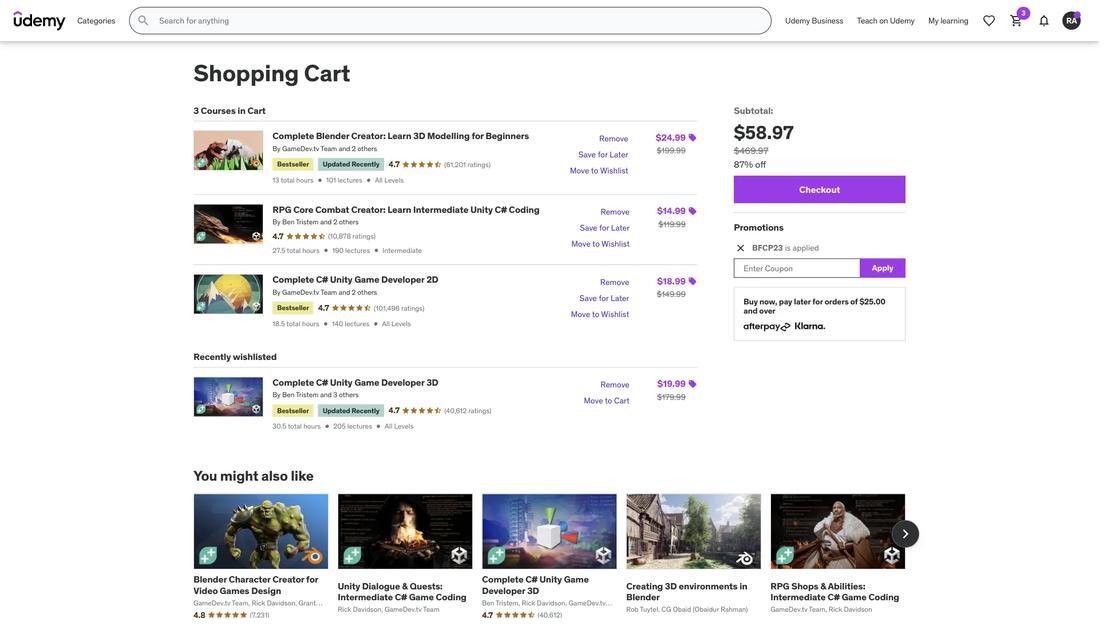 Task type: vqa. For each thing, say whether or not it's contained in the screenshot.
left ;
no



Task type: locate. For each thing, give the bounding box(es) containing it.
1 vertical spatial bestseller
[[277, 304, 309, 312]]

remove move to cart
[[584, 380, 630, 406]]

gamedev.tv
[[282, 144, 319, 153], [282, 288, 319, 297]]

all down (101,496
[[382, 320, 390, 328]]

0 vertical spatial all
[[375, 176, 383, 185]]

team up '101'
[[321, 144, 337, 153]]

2 by from the top
[[273, 218, 281, 227]]

0 vertical spatial levels
[[385, 176, 404, 185]]

0 vertical spatial wishlist
[[601, 166, 629, 176]]

later for $24.99
[[610, 149, 629, 160]]

updated up 205
[[323, 406, 350, 415]]

and inside "complete blender creator: learn 3d modelling for beginners by gamedev.tv team and 2 others"
[[339, 144, 350, 153]]

unity dialogue & quests: intermediate c# game coding link
[[338, 580, 467, 603]]

wishlist for $24.99
[[601, 166, 629, 176]]

0 vertical spatial bestseller
[[277, 160, 309, 169]]

updated recently up 101 lectures
[[323, 160, 380, 169]]

creator: up 101 lectures
[[351, 130, 386, 142]]

2 vertical spatial 2
[[352, 288, 356, 297]]

and down complete c# unity game developer 2d link
[[339, 288, 350, 297]]

cart inside remove move to cart
[[615, 396, 630, 406]]

0 vertical spatial later
[[610, 149, 629, 160]]

wishlist for $18.99
[[602, 309, 630, 319]]

0 vertical spatial recently
[[352, 160, 380, 169]]

1 horizontal spatial blender
[[316, 130, 350, 142]]

1 updated from the top
[[323, 160, 350, 169]]

udemy right on
[[891, 15, 915, 26]]

1 vertical spatial updated
[[323, 406, 350, 415]]

1 & from the left
[[402, 580, 408, 592]]

move inside remove move to cart
[[584, 396, 604, 406]]

developer for complete c# unity game developer 3d
[[382, 377, 425, 388]]

10,878 ratings element
[[328, 232, 376, 241]]

modelling
[[428, 130, 470, 142]]

save for $18.99
[[580, 293, 597, 303]]

2 creator: from the top
[[351, 204, 386, 215]]

total
[[281, 176, 295, 185], [287, 246, 301, 255], [287, 320, 301, 328], [288, 422, 302, 431]]

for
[[472, 130, 484, 142], [598, 149, 608, 160], [600, 223, 610, 233], [599, 293, 609, 303], [813, 296, 824, 307], [306, 574, 318, 586]]

2 vertical spatial move to wishlist button
[[571, 306, 630, 323]]

all levels for 3d
[[385, 422, 414, 431]]

move to wishlist button
[[570, 163, 629, 179], [572, 236, 630, 252], [571, 306, 630, 323]]

updated for blender
[[323, 160, 350, 169]]

ratings) inside 101,496 ratings element
[[402, 304, 425, 313]]

in inside creating 3d environments in blender
[[740, 580, 748, 592]]

remove up 'move to cart' "button"
[[601, 380, 630, 390]]

$24.99 $199.99
[[656, 132, 686, 156]]

0 horizontal spatial cart
[[248, 105, 266, 117]]

learn inside rpg core combat creator: learn intermediate unity c# coding by ben tristem and 2 others
[[388, 204, 412, 215]]

others down complete blender creator: learn 3d modelling for beginners link
[[358, 144, 377, 153]]

3d inside creating 3d environments in blender
[[665, 580, 677, 592]]

teach on udemy link
[[851, 7, 922, 34]]

complete for complete blender creator: learn 3d modelling for beginners
[[273, 130, 314, 142]]

updated recently up 205 lectures
[[323, 406, 380, 415]]

udemy
[[786, 15, 811, 26], [891, 15, 915, 26]]

2 vertical spatial recently
[[352, 406, 380, 415]]

apply
[[873, 263, 894, 273]]

2 gamedev.tv from the top
[[282, 288, 319, 297]]

next image
[[897, 525, 915, 544]]

0 vertical spatial updated recently
[[323, 160, 380, 169]]

remove button left $24.99 at the right top
[[600, 131, 629, 147]]

now,
[[760, 296, 778, 307]]

& left quests:
[[402, 580, 408, 592]]

game inside complete c# unity game developer 3d by ben tristem and 3 others
[[355, 377, 380, 388]]

unity inside complete c# unity game developer 3d
[[540, 574, 562, 586]]

coupon icon image right $24.99 at the right top
[[689, 133, 698, 142]]

save for later button
[[579, 147, 629, 163], [580, 220, 630, 236], [580, 290, 630, 306]]

4 by from the top
[[273, 391, 281, 400]]

cart for remove move to cart
[[615, 396, 630, 406]]

total right 13
[[281, 176, 295, 185]]

in
[[238, 105, 246, 117], [740, 580, 748, 592]]

updated
[[323, 160, 350, 169], [323, 406, 350, 415]]

ratings) inside 61,201 ratings element
[[468, 160, 491, 169]]

3d inside complete c# unity game developer 3d
[[528, 585, 540, 597]]

udemy left business
[[786, 15, 811, 26]]

$18.99 $149.99
[[657, 275, 686, 300]]

xxsmall image
[[365, 176, 373, 184], [373, 247, 381, 255], [322, 320, 330, 328], [323, 423, 331, 431]]

gamedev.tv up 18.5 total hours
[[282, 288, 319, 297]]

ra
[[1067, 15, 1078, 26]]

0 vertical spatial gamedev.tv
[[282, 144, 319, 153]]

ratings) for modelling
[[468, 160, 491, 169]]

1 vertical spatial all levels
[[382, 320, 411, 328]]

later left $199.99
[[610, 149, 629, 160]]

2 vertical spatial bestseller
[[277, 406, 309, 415]]

lectures right '101'
[[338, 176, 363, 185]]

xxsmall image left 205
[[323, 423, 331, 431]]

coding inside rpg shops & abilities: intermediate c# game coding
[[869, 591, 900, 603]]

0 horizontal spatial 3
[[194, 105, 199, 117]]

move
[[570, 166, 590, 176], [572, 239, 591, 249], [571, 309, 591, 319], [584, 396, 604, 406]]

all right 205 lectures
[[385, 422, 393, 431]]

unity inside "unity dialogue & quests: intermediate c# game coding"
[[338, 580, 360, 592]]

remove button left $14.99
[[601, 204, 630, 220]]

1 vertical spatial cart
[[248, 105, 266, 117]]

4.7 down complete c# unity game developer 3d by ben tristem and 3 others at left bottom
[[389, 406, 400, 416]]

1 vertical spatial save
[[580, 223, 598, 233]]

and up 30.5 total hours
[[320, 391, 332, 400]]

xxsmall image left 140
[[322, 320, 330, 328]]

2 ben from the top
[[282, 391, 295, 400]]

3 up 205
[[334, 391, 338, 400]]

hours left '101'
[[297, 176, 314, 185]]

0 horizontal spatial udemy
[[786, 15, 811, 26]]

rpg inside rpg core combat creator: learn intermediate unity c# coding by ben tristem and 2 others
[[273, 204, 292, 215]]

0 vertical spatial in
[[238, 105, 246, 117]]

carousel element
[[194, 494, 920, 619]]

0 horizontal spatial complete c# unity game developer 3d link
[[273, 377, 439, 388]]

dialogue
[[362, 580, 400, 592]]

total right 30.5
[[288, 422, 302, 431]]

remove button left $18.99 on the top right of the page
[[601, 274, 630, 290]]

total right 27.5
[[287, 246, 301, 255]]

creator: up the (10,878 ratings)
[[351, 204, 386, 215]]

rpg for rpg shops & abilities: intermediate c# game coding
[[771, 580, 790, 592]]

c# inside rpg core combat creator: learn intermediate unity c# coding by ben tristem and 2 others
[[495, 204, 507, 215]]

all levels right 205 lectures
[[385, 422, 414, 431]]

tristem inside complete c# unity game developer 3d by ben tristem and 3 others
[[296, 391, 319, 400]]

complete inside complete c# unity game developer 3d by ben tristem and 3 others
[[273, 377, 314, 388]]

1 vertical spatial gamedev.tv
[[282, 288, 319, 297]]

1 coupon icon image from the top
[[689, 133, 698, 142]]

later left $149.99
[[611, 293, 630, 303]]

teach on udemy
[[858, 15, 915, 26]]

rpg left core
[[273, 204, 292, 215]]

updated recently for creator:
[[323, 160, 380, 169]]

my learning link
[[922, 7, 976, 34]]

remove button for $19.99
[[601, 377, 630, 393]]

2 down combat
[[334, 218, 338, 227]]

$149.99
[[657, 289, 686, 300]]

all levels for 2d
[[382, 320, 411, 328]]

ben up 30.5 total hours
[[282, 391, 295, 400]]

xxsmall image right 101 lectures
[[365, 176, 373, 184]]

in right 'courses'
[[238, 105, 246, 117]]

$19.99 $179.99
[[658, 378, 686, 402]]

& right shops
[[821, 580, 827, 592]]

2 vertical spatial levels
[[394, 422, 414, 431]]

unity inside complete c# unity game developer 2d by gamedev.tv team and 2 others
[[330, 274, 353, 286]]

1 vertical spatial levels
[[392, 320, 411, 328]]

hours left 190 on the left top of page
[[303, 246, 320, 255]]

blender inside "complete blender creator: learn 3d modelling for beginners by gamedev.tv team and 2 others"
[[316, 130, 350, 142]]

apply button
[[860, 259, 906, 278]]

others inside "complete blender creator: learn 3d modelling for beginners by gamedev.tv team and 2 others"
[[358, 144, 377, 153]]

remove save for later move to wishlist for $18.99
[[571, 277, 630, 319]]

3 coupon icon image from the top
[[689, 277, 698, 286]]

unity
[[471, 204, 493, 215], [330, 274, 353, 286], [330, 377, 353, 388], [540, 574, 562, 586], [338, 580, 360, 592]]

also
[[262, 468, 288, 485]]

levels right 205 lectures
[[394, 422, 414, 431]]

4 coupon icon image from the top
[[689, 380, 698, 389]]

complete inside "complete blender creator: learn 3d modelling for beginners by gamedev.tv team and 2 others"
[[273, 130, 314, 142]]

complete for complete c# unity game developer 3d
[[273, 377, 314, 388]]

blender
[[316, 130, 350, 142], [194, 574, 227, 586], [627, 591, 660, 603]]

ratings) right (101,496
[[402, 304, 425, 313]]

1 vertical spatial developer
[[382, 377, 425, 388]]

remove button left $19.99
[[601, 377, 630, 393]]

hours for complete c# unity game developer 3d
[[304, 422, 321, 431]]

& for abilities:
[[821, 580, 827, 592]]

0 vertical spatial 3
[[1022, 9, 1026, 17]]

learn inside "complete blender creator: learn 3d modelling for beginners by gamedev.tv team and 2 others"
[[388, 130, 412, 142]]

2 vertical spatial 3
[[334, 391, 338, 400]]

gamedev.tv up 13 total hours
[[282, 144, 319, 153]]

0 vertical spatial tristem
[[296, 218, 319, 227]]

101 lectures
[[326, 176, 363, 185]]

xxsmall image right 190 lectures
[[373, 247, 381, 255]]

and left over
[[744, 306, 758, 316]]

1 vertical spatial blender
[[194, 574, 227, 586]]

1 vertical spatial 2
[[334, 218, 338, 227]]

save for later button for $24.99
[[579, 147, 629, 163]]

ratings) right (40,612
[[469, 407, 492, 415]]

others up 205 lectures
[[339, 391, 359, 400]]

3 left notifications 'image'
[[1022, 9, 1026, 17]]

game inside complete c# unity game developer 2d by gamedev.tv team and 2 others
[[355, 274, 380, 286]]

intermediate inside "unity dialogue & quests: intermediate c# game coding"
[[338, 591, 393, 603]]

c# inside rpg shops & abilities: intermediate c# game coding
[[828, 591, 840, 603]]

remove left $24.99 at the right top
[[600, 133, 629, 144]]

all for modelling
[[375, 176, 383, 185]]

and up 101 lectures
[[339, 144, 350, 153]]

shops
[[792, 580, 819, 592]]

remove
[[600, 133, 629, 144], [601, 207, 630, 217], [601, 277, 630, 287], [601, 380, 630, 390]]

0 horizontal spatial &
[[402, 580, 408, 592]]

coupon icon image right $14.99
[[689, 207, 698, 216]]

c#
[[495, 204, 507, 215], [316, 274, 328, 286], [316, 377, 328, 388], [526, 574, 538, 586], [395, 591, 407, 603], [828, 591, 840, 603]]

rpg left shops
[[771, 580, 790, 592]]

creator: inside "complete blender creator: learn 3d modelling for beginners by gamedev.tv team and 2 others"
[[351, 130, 386, 142]]

0 vertical spatial team
[[321, 144, 337, 153]]

tristem up 30.5 total hours
[[296, 391, 319, 400]]

hours left 140
[[302, 320, 320, 328]]

4.7 down "complete blender creator: learn 3d modelling for beginners by gamedev.tv team and 2 others"
[[389, 159, 400, 170]]

1 horizontal spatial complete c# unity game developer 3d link
[[482, 574, 589, 597]]

coupon icon image for $18.99
[[689, 277, 698, 286]]

levels up rpg core combat creator: learn intermediate unity c# coding link
[[385, 176, 404, 185]]

and inside the "buy now, pay later for orders of $25.00 and over"
[[744, 306, 758, 316]]

by up 30.5
[[273, 391, 281, 400]]

coupon icon image right $18.99 on the top right of the page
[[689, 277, 698, 286]]

2 down complete c# unity game developer 2d link
[[352, 288, 356, 297]]

and inside complete c# unity game developer 2d by gamedev.tv team and 2 others
[[339, 288, 350, 297]]

3 left 'courses'
[[194, 105, 199, 117]]

2 horizontal spatial coding
[[869, 591, 900, 603]]

developer inside complete c# unity game developer 3d by ben tristem and 3 others
[[382, 377, 425, 388]]

developer inside complete c# unity game developer 2d by gamedev.tv team and 2 others
[[382, 274, 425, 286]]

ratings)
[[468, 160, 491, 169], [353, 232, 376, 241], [402, 304, 425, 313], [469, 407, 492, 415]]

recently
[[352, 160, 380, 169], [194, 351, 231, 363], [352, 406, 380, 415]]

checkout button
[[734, 176, 906, 203]]

2 vertical spatial wishlist
[[602, 309, 630, 319]]

3 by from the top
[[273, 288, 281, 297]]

rpg core combat creator: learn intermediate unity c# coding link
[[273, 204, 540, 215]]

blender character creator for video games design link
[[194, 574, 318, 597]]

levels for modelling
[[385, 176, 404, 185]]

updated up '101'
[[323, 160, 350, 169]]

30.5
[[273, 422, 287, 431]]

2d
[[427, 274, 439, 286]]

1 vertical spatial learn
[[388, 204, 412, 215]]

creating 3d environments in blender link
[[627, 580, 748, 603]]

all right 101 lectures
[[375, 176, 383, 185]]

remove button for $24.99
[[600, 131, 629, 147]]

game for complete c# unity game developer 3d
[[564, 574, 589, 586]]

bestseller up 18.5 total hours
[[277, 304, 309, 312]]

total for complete c# unity game developer 3d
[[288, 422, 302, 431]]

coupon icon image
[[689, 133, 698, 142], [689, 207, 698, 216], [689, 277, 698, 286], [689, 380, 698, 389]]

2 horizontal spatial cart
[[615, 396, 630, 406]]

updated recently for unity
[[323, 406, 380, 415]]

complete c# unity game developer 3d link
[[273, 377, 439, 388], [482, 574, 589, 597]]

0 vertical spatial developer
[[382, 274, 425, 286]]

coding inside rpg core combat creator: learn intermediate unity c# coding by ben tristem and 2 others
[[509, 204, 540, 215]]

creator:
[[351, 130, 386, 142], [351, 204, 386, 215]]

hours for complete blender creator: learn 3d modelling for beginners
[[297, 176, 314, 185]]

unity inside complete c# unity game developer 3d by ben tristem and 3 others
[[330, 377, 353, 388]]

levels for 2d
[[392, 320, 411, 328]]

2 inside "complete blender creator: learn 3d modelling for beginners by gamedev.tv team and 2 others"
[[352, 144, 356, 153]]

in right environments
[[740, 580, 748, 592]]

0 horizontal spatial blender
[[194, 574, 227, 586]]

c# inside "unity dialogue & quests: intermediate c# game coding"
[[395, 591, 407, 603]]

others inside complete c# unity game developer 3d by ben tristem and 3 others
[[339, 391, 359, 400]]

(40,612
[[445, 407, 467, 415]]

2 team from the top
[[321, 288, 337, 297]]

0 horizontal spatial coding
[[436, 591, 467, 603]]

hours left 205
[[304, 422, 321, 431]]

applied
[[793, 243, 820, 253]]

coupon icon image right $19.99
[[689, 380, 698, 389]]

1 horizontal spatial coding
[[509, 204, 540, 215]]

1 gamedev.tv from the top
[[282, 144, 319, 153]]

3 for 3 courses in cart
[[194, 105, 199, 117]]

0 vertical spatial move to wishlist button
[[570, 163, 629, 179]]

0 vertical spatial learn
[[388, 130, 412, 142]]

0 vertical spatial cart
[[304, 59, 351, 88]]

1 horizontal spatial rpg
[[771, 580, 790, 592]]

by up 27.5
[[273, 218, 281, 227]]

design
[[251, 585, 281, 597]]

team down complete c# unity game developer 2d link
[[321, 288, 337, 297]]

recently up 205 lectures
[[352, 406, 380, 415]]

1 vertical spatial in
[[740, 580, 748, 592]]

2 vertical spatial developer
[[482, 585, 526, 597]]

1 vertical spatial remove save for later move to wishlist
[[572, 207, 630, 249]]

lectures right 205
[[348, 422, 372, 431]]

0 vertical spatial 2
[[352, 144, 356, 153]]

courses
[[201, 105, 236, 117]]

blender inside blender character creator for video games design
[[194, 574, 227, 586]]

1 ben from the top
[[282, 218, 295, 227]]

0 horizontal spatial in
[[238, 105, 246, 117]]

remove save for later move to wishlist
[[570, 133, 629, 176], [572, 207, 630, 249], [571, 277, 630, 319]]

2 horizontal spatial 3
[[1022, 9, 1026, 17]]

bestseller
[[277, 160, 309, 169], [277, 304, 309, 312], [277, 406, 309, 415]]

2 vertical spatial blender
[[627, 591, 660, 603]]

2 vertical spatial save
[[580, 293, 597, 303]]

4.7 up 18.5 total hours
[[318, 303, 329, 313]]

2 inside complete c# unity game developer 2d by gamedev.tv team and 2 others
[[352, 288, 356, 297]]

c# inside complete c# unity game developer 3d by ben tristem and 3 others
[[316, 377, 328, 388]]

1 team from the top
[[321, 144, 337, 153]]

ratings) inside 40,612 ratings element
[[469, 407, 492, 415]]

1 vertical spatial ben
[[282, 391, 295, 400]]

1 by from the top
[[273, 144, 281, 153]]

levels down 101,496 ratings element
[[392, 320, 411, 328]]

& inside "unity dialogue & quests: intermediate c# game coding"
[[402, 580, 408, 592]]

Enter Coupon text field
[[734, 259, 860, 278]]

complete blender creator: learn 3d modelling for beginners link
[[273, 130, 530, 142]]

others up the (10,878 ratings)
[[339, 218, 359, 227]]

0 vertical spatial ben
[[282, 218, 295, 227]]

learn
[[388, 130, 412, 142], [388, 204, 412, 215]]

4.7 for ben
[[389, 406, 400, 416]]

recently up 101 lectures
[[352, 160, 380, 169]]

all levels up rpg core combat creator: learn intermediate unity c# coding link
[[375, 176, 404, 185]]

1 vertical spatial all
[[382, 320, 390, 328]]

1 vertical spatial tristem
[[296, 391, 319, 400]]

& for quests:
[[402, 580, 408, 592]]

190 lectures
[[333, 246, 370, 255]]

1 horizontal spatial in
[[740, 580, 748, 592]]

wishlist image
[[983, 14, 997, 27]]

ratings) for 2d
[[402, 304, 425, 313]]

1 tristem from the top
[[296, 218, 319, 227]]

to inside remove move to cart
[[605, 396, 613, 406]]

remove button
[[600, 131, 629, 147], [601, 204, 630, 220], [601, 274, 630, 290], [601, 377, 630, 393]]

complete c# unity game developer 3d
[[482, 574, 589, 597]]

1 vertical spatial creator:
[[351, 204, 386, 215]]

ratings) up 190 lectures
[[353, 232, 376, 241]]

unity for complete c# unity game developer 3d by ben tristem and 3 others
[[330, 377, 353, 388]]

1 updated recently from the top
[[323, 160, 380, 169]]

xxsmall image
[[316, 176, 324, 184], [322, 247, 330, 255], [372, 320, 380, 328], [375, 423, 383, 431]]

4.7 for beginners
[[389, 159, 400, 170]]

87%
[[734, 159, 754, 170]]

1 vertical spatial updated recently
[[323, 406, 380, 415]]

0 vertical spatial save for later button
[[579, 147, 629, 163]]

2 bestseller from the top
[[277, 304, 309, 312]]

2 updated recently from the top
[[323, 406, 380, 415]]

udemy image
[[14, 11, 66, 30]]

all levels down 101,496 ratings element
[[382, 320, 411, 328]]

0 vertical spatial updated
[[323, 160, 350, 169]]

and down combat
[[320, 218, 332, 227]]

remove save for later move to wishlist for $24.99
[[570, 133, 629, 176]]

0 vertical spatial all levels
[[375, 176, 404, 185]]

2 updated from the top
[[323, 406, 350, 415]]

total right 18.5
[[287, 320, 301, 328]]

1 vertical spatial 3
[[194, 105, 199, 117]]

2 coupon icon image from the top
[[689, 207, 698, 216]]

others inside complete c# unity game developer 2d by gamedev.tv team and 2 others
[[358, 288, 377, 297]]

2 vertical spatial remove save for later move to wishlist
[[571, 277, 630, 319]]

complete inside complete c# unity game developer 2d by gamedev.tv team and 2 others
[[273, 274, 314, 286]]

remove inside remove move to cart
[[601, 380, 630, 390]]

2 tristem from the top
[[296, 391, 319, 400]]

3 bestseller from the top
[[277, 406, 309, 415]]

lectures right 140
[[345, 320, 370, 328]]

by up 13
[[273, 144, 281, 153]]

cart for 3 courses in cart
[[248, 105, 266, 117]]

0 vertical spatial remove save for later move to wishlist
[[570, 133, 629, 176]]

2 vertical spatial save for later button
[[580, 290, 630, 306]]

0 vertical spatial creator:
[[351, 130, 386, 142]]

0 vertical spatial blender
[[316, 130, 350, 142]]

1 horizontal spatial udemy
[[891, 15, 915, 26]]

all levels for modelling
[[375, 176, 404, 185]]

c# inside complete c# unity game developer 2d by gamedev.tv team and 2 others
[[316, 274, 328, 286]]

others down complete c# unity game developer 2d link
[[358, 288, 377, 297]]

1 vertical spatial complete c# unity game developer 3d link
[[482, 574, 589, 597]]

2 & from the left
[[821, 580, 827, 592]]

27.5
[[273, 246, 285, 255]]

by up 18.5
[[273, 288, 281, 297]]

1 horizontal spatial &
[[821, 580, 827, 592]]

2 vertical spatial later
[[611, 293, 630, 303]]

buy now, pay later for orders of $25.00 and over
[[744, 296, 886, 316]]

lectures for 3d
[[348, 422, 372, 431]]

ratings) right (61,201
[[468, 160, 491, 169]]

udemy business link
[[779, 7, 851, 34]]

game inside complete c# unity game developer 3d
[[564, 574, 589, 586]]

and
[[339, 144, 350, 153], [320, 218, 332, 227], [339, 288, 350, 297], [744, 306, 758, 316], [320, 391, 332, 400]]

rpg for rpg core combat creator: learn intermediate unity c# coding by ben tristem and 2 others
[[273, 204, 292, 215]]

developer inside complete c# unity game developer 3d
[[482, 585, 526, 597]]

move to cart button
[[584, 393, 630, 409]]

categories button
[[70, 7, 122, 34]]

1 vertical spatial move to wishlist button
[[572, 236, 630, 252]]

3 link
[[1004, 7, 1031, 34]]

1 vertical spatial rpg
[[771, 580, 790, 592]]

1 creator: from the top
[[351, 130, 386, 142]]

ben down core
[[282, 218, 295, 227]]

0 horizontal spatial rpg
[[273, 204, 292, 215]]

2 up 101 lectures
[[352, 144, 356, 153]]

game inside "unity dialogue & quests: intermediate c# game coding"
[[409, 591, 434, 603]]

rpg shops & abilities: intermediate c# game coding link
[[771, 580, 900, 603]]

bestseller up 13 total hours
[[277, 160, 309, 169]]

lectures down 10,878 ratings element
[[345, 246, 370, 255]]

1 horizontal spatial 3
[[334, 391, 338, 400]]

levels
[[385, 176, 404, 185], [392, 320, 411, 328], [394, 422, 414, 431]]

total for complete c# unity game developer 2d
[[287, 320, 301, 328]]

wishlist
[[601, 166, 629, 176], [602, 239, 630, 249], [602, 309, 630, 319]]

1 bestseller from the top
[[277, 160, 309, 169]]

combat
[[316, 204, 350, 215]]

recently left "wishlisted" in the left bottom of the page
[[194, 351, 231, 363]]

2 vertical spatial all levels
[[385, 422, 414, 431]]

coding inside "unity dialogue & quests: intermediate c# game coding"
[[436, 591, 467, 603]]

game inside rpg shops & abilities: intermediate c# game coding
[[842, 591, 867, 603]]

4.7
[[389, 159, 400, 170], [273, 231, 284, 241], [318, 303, 329, 313], [389, 406, 400, 416]]

xxsmall image right 205 lectures
[[375, 423, 383, 431]]

0 vertical spatial save
[[579, 149, 596, 160]]

afterpay image
[[744, 323, 791, 332]]

1 vertical spatial team
[[321, 288, 337, 297]]

0 vertical spatial rpg
[[273, 204, 292, 215]]

save
[[579, 149, 596, 160], [580, 223, 598, 233], [580, 293, 597, 303]]

1 vertical spatial later
[[611, 223, 630, 233]]

rpg shops & abilities: intermediate c# game coding
[[771, 580, 900, 603]]

by inside "complete blender creator: learn 3d modelling for beginners by gamedev.tv team and 2 others"
[[273, 144, 281, 153]]

bestseller for complete c# unity game developer 3d
[[277, 406, 309, 415]]

2 vertical spatial cart
[[615, 396, 630, 406]]

& inside rpg shops & abilities: intermediate c# game coding
[[821, 580, 827, 592]]

bestseller up 30.5 total hours
[[277, 406, 309, 415]]

$199.99
[[657, 146, 686, 156]]

rpg inside rpg shops & abilities: intermediate c# game coding
[[771, 580, 790, 592]]

later left "$119.99"
[[611, 223, 630, 233]]

2 horizontal spatial blender
[[627, 591, 660, 603]]

tristem down core
[[296, 218, 319, 227]]

2 vertical spatial all
[[385, 422, 393, 431]]



Task type: describe. For each thing, give the bounding box(es) containing it.
save for $24.99
[[579, 149, 596, 160]]

3 for 3
[[1022, 9, 1026, 17]]

13
[[273, 176, 279, 185]]

1 vertical spatial save for later button
[[580, 220, 630, 236]]

complete c# unity game developer 3d by ben tristem and 3 others
[[273, 377, 439, 400]]

you
[[194, 468, 217, 485]]

beginners
[[486, 130, 530, 142]]

(61,201 ratings)
[[445, 160, 491, 169]]

1 vertical spatial recently
[[194, 351, 231, 363]]

and inside rpg core combat creator: learn intermediate unity c# coding by ben tristem and 2 others
[[320, 218, 332, 227]]

unity for complete c# unity game developer 2d by gamedev.tv team and 2 others
[[330, 274, 353, 286]]

ra link
[[1059, 7, 1086, 34]]

2 udemy from the left
[[891, 15, 915, 26]]

intermediate inside rpg core combat creator: learn intermediate unity c# coding by ben tristem and 2 others
[[414, 204, 469, 215]]

pay
[[780, 296, 793, 307]]

and inside complete c# unity game developer 3d by ben tristem and 3 others
[[320, 391, 332, 400]]

lectures for 2d
[[345, 320, 370, 328]]

move to wishlist button for $24.99
[[570, 163, 629, 179]]

lectures for modelling
[[338, 176, 363, 185]]

core
[[294, 204, 314, 215]]

bfcp23
[[753, 243, 784, 253]]

environments
[[679, 580, 738, 592]]

coupon icon image for $19.99
[[689, 380, 698, 389]]

recently wishlisted
[[194, 351, 277, 363]]

$179.99
[[658, 392, 686, 402]]

Search for anything text field
[[157, 11, 758, 30]]

klarna image
[[796, 321, 826, 332]]

checkout
[[800, 184, 841, 195]]

bestseller for complete c# unity game developer 2d
[[277, 304, 309, 312]]

shopping
[[194, 59, 299, 88]]

3 courses in cart
[[194, 105, 266, 117]]

move for middle save for later button
[[572, 239, 591, 249]]

blender inside creating 3d environments in blender
[[627, 591, 660, 603]]

move for $18.99 save for later button
[[571, 309, 591, 319]]

$58.97
[[734, 121, 794, 144]]

18.5
[[273, 320, 285, 328]]

xxsmall image left '101'
[[316, 176, 324, 184]]

ben inside rpg core combat creator: learn intermediate unity c# coding by ben tristem and 2 others
[[282, 218, 295, 227]]

might
[[220, 468, 259, 485]]

all for 2d
[[382, 320, 390, 328]]

ratings) for 3d
[[469, 407, 492, 415]]

categories
[[77, 15, 115, 26]]

submit search image
[[137, 14, 150, 27]]

1 horizontal spatial cart
[[304, 59, 351, 88]]

(40,612 ratings)
[[445, 407, 492, 415]]

remove button for $18.99
[[601, 274, 630, 290]]

like
[[291, 468, 314, 485]]

4.7 up 27.5
[[273, 231, 284, 241]]

(101,496
[[374, 304, 400, 313]]

unity inside rpg core combat creator: learn intermediate unity c# coding by ben tristem and 2 others
[[471, 204, 493, 215]]

$119.99
[[659, 219, 686, 229]]

coupon icon image for $14.99
[[689, 207, 698, 216]]

move to wishlist button for $18.99
[[571, 306, 630, 323]]

30.5 total hours
[[273, 422, 321, 431]]

coding for rpg shops & abilities: intermediate c# game coding
[[869, 591, 900, 603]]

creating 3d environments in blender
[[627, 580, 748, 603]]

0 vertical spatial complete c# unity game developer 3d link
[[273, 377, 439, 388]]

140
[[332, 320, 343, 328]]

games
[[220, 585, 250, 597]]

all for 3d
[[385, 422, 393, 431]]

coupon icon image for $24.99
[[689, 133, 698, 142]]

for inside the "buy now, pay later for orders of $25.00 and over"
[[813, 296, 824, 307]]

2 inside rpg core combat creator: learn intermediate unity c# coding by ben tristem and 2 others
[[334, 218, 338, 227]]

udemy business
[[786, 15, 844, 26]]

for inside "complete blender creator: learn 3d modelling for beginners by gamedev.tv team and 2 others"
[[472, 130, 484, 142]]

for inside blender character creator for video games design
[[306, 574, 318, 586]]

others inside rpg core combat creator: learn intermediate unity c# coding by ben tristem and 2 others
[[339, 218, 359, 227]]

3 inside complete c# unity game developer 3d by ben tristem and 3 others
[[334, 391, 338, 400]]

team inside "complete blender creator: learn 3d modelling for beginners by gamedev.tv team and 2 others"
[[321, 144, 337, 153]]

1 vertical spatial wishlist
[[602, 239, 630, 249]]

game for complete c# unity game developer 3d by ben tristem and 3 others
[[355, 377, 380, 388]]

gamedev.tv inside "complete blender creator: learn 3d modelling for beginners by gamedev.tv team and 2 others"
[[282, 144, 319, 153]]

move for $24.99's save for later button
[[570, 166, 590, 176]]

$24.99
[[656, 132, 686, 143]]

ben inside complete c# unity game developer 3d by ben tristem and 3 others
[[282, 391, 295, 400]]

205
[[334, 422, 346, 431]]

over
[[760, 306, 776, 316]]

recently for blender
[[352, 160, 380, 169]]

complete for complete c# unity game developer 2d
[[273, 274, 314, 286]]

total for complete blender creator: learn 3d modelling for beginners
[[281, 176, 295, 185]]

$14.99 $119.99
[[658, 205, 686, 229]]

developer for complete c# unity game developer 2d
[[382, 274, 425, 286]]

40,612 ratings element
[[445, 406, 492, 416]]

notifications image
[[1038, 14, 1052, 27]]

team inside complete c# unity game developer 2d by gamedev.tv team and 2 others
[[321, 288, 337, 297]]

business
[[812, 15, 844, 26]]

(101,496 ratings)
[[374, 304, 425, 313]]

wishlisted
[[233, 351, 277, 363]]

subtotal:
[[734, 105, 774, 117]]

(10,878
[[328, 232, 351, 241]]

quests:
[[410, 580, 443, 592]]

complete c# unity game developer 2d link
[[273, 274, 439, 286]]

remove left $14.99
[[601, 207, 630, 217]]

3d inside complete c# unity game developer 3d by ben tristem and 3 others
[[427, 377, 439, 388]]

my learning
[[929, 15, 969, 26]]

you have alerts image
[[1075, 11, 1082, 18]]

blender character creator for video games design
[[194, 574, 318, 597]]

by inside rpg core combat creator: learn intermediate unity c# coding by ben tristem and 2 others
[[273, 218, 281, 227]]

tristem inside rpg core combat creator: learn intermediate unity c# coding by ben tristem and 2 others
[[296, 218, 319, 227]]

140 lectures
[[332, 320, 370, 328]]

complete inside complete c# unity game developer 3d
[[482, 574, 524, 586]]

$14.99
[[658, 205, 686, 217]]

learning
[[941, 15, 969, 26]]

coding for unity dialogue & quests: intermediate c# game coding
[[436, 591, 467, 603]]

shopping cart with 3 items image
[[1011, 14, 1024, 27]]

creating
[[627, 580, 664, 592]]

c# inside complete c# unity game developer 3d
[[526, 574, 538, 586]]

video
[[194, 585, 218, 597]]

subtotal: $58.97 $469.97 87% off
[[734, 105, 794, 170]]

3d inside "complete blender creator: learn 3d modelling for beginners by gamedev.tv team and 2 others"
[[414, 130, 426, 142]]

61,201 ratings element
[[445, 160, 491, 169]]

off
[[756, 159, 767, 170]]

recently for c#
[[352, 406, 380, 415]]

18.5 total hours
[[273, 320, 320, 328]]

bfcp23 is applied
[[753, 243, 820, 253]]

complete blender creator: learn 3d modelling for beginners by gamedev.tv team and 2 others
[[273, 130, 530, 153]]

small image
[[736, 243, 747, 254]]

creator
[[273, 574, 304, 586]]

by inside complete c# unity game developer 3d by ben tristem and 3 others
[[273, 391, 281, 400]]

you might also like
[[194, 468, 314, 485]]

levels for 3d
[[394, 422, 414, 431]]

unity for complete c# unity game developer 3d
[[540, 574, 562, 586]]

$469.97
[[734, 145, 769, 157]]

by inside complete c# unity game developer 2d by gamedev.tv team and 2 others
[[273, 288, 281, 297]]

hours for complete c# unity game developer 2d
[[302, 320, 320, 328]]

gamedev.tv inside complete c# unity game developer 2d by gamedev.tv team and 2 others
[[282, 288, 319, 297]]

later
[[795, 296, 811, 307]]

(10,878 ratings)
[[328, 232, 376, 241]]

abilities:
[[829, 580, 866, 592]]

later for $18.99
[[611, 293, 630, 303]]

190
[[333, 246, 344, 255]]

xxsmall image down (101,496
[[372, 320, 380, 328]]

promotions
[[734, 222, 784, 234]]

bestseller for complete blender creator: learn 3d modelling for beginners
[[277, 160, 309, 169]]

buy
[[744, 296, 758, 307]]

101,496 ratings element
[[374, 303, 425, 313]]

ratings) inside 10,878 ratings element
[[353, 232, 376, 241]]

unity dialogue & quests: intermediate c# game coding
[[338, 580, 467, 603]]

complete c# unity game developer 2d by gamedev.tv team and 2 others
[[273, 274, 439, 297]]

1 udemy from the left
[[786, 15, 811, 26]]

on
[[880, 15, 889, 26]]

shopping cart
[[194, 59, 351, 88]]

character
[[229, 574, 271, 586]]

game for complete c# unity game developer 2d by gamedev.tv team and 2 others
[[355, 274, 380, 286]]

101
[[326, 176, 336, 185]]

remove left $18.99 on the top right of the page
[[601, 277, 630, 287]]

creator: inside rpg core combat creator: learn intermediate unity c# coding by ben tristem and 2 others
[[351, 204, 386, 215]]

intermediate inside rpg shops & abilities: intermediate c# game coding
[[771, 591, 826, 603]]

updated for c#
[[323, 406, 350, 415]]

xxsmall image left 190 on the left top of page
[[322, 247, 330, 255]]

of
[[851, 296, 858, 307]]

$25.00
[[860, 296, 886, 307]]

save for later button for $18.99
[[580, 290, 630, 306]]

27.5 total hours
[[273, 246, 320, 255]]

4.7 for gamedev.tv
[[318, 303, 329, 313]]

$18.99
[[658, 275, 686, 287]]



